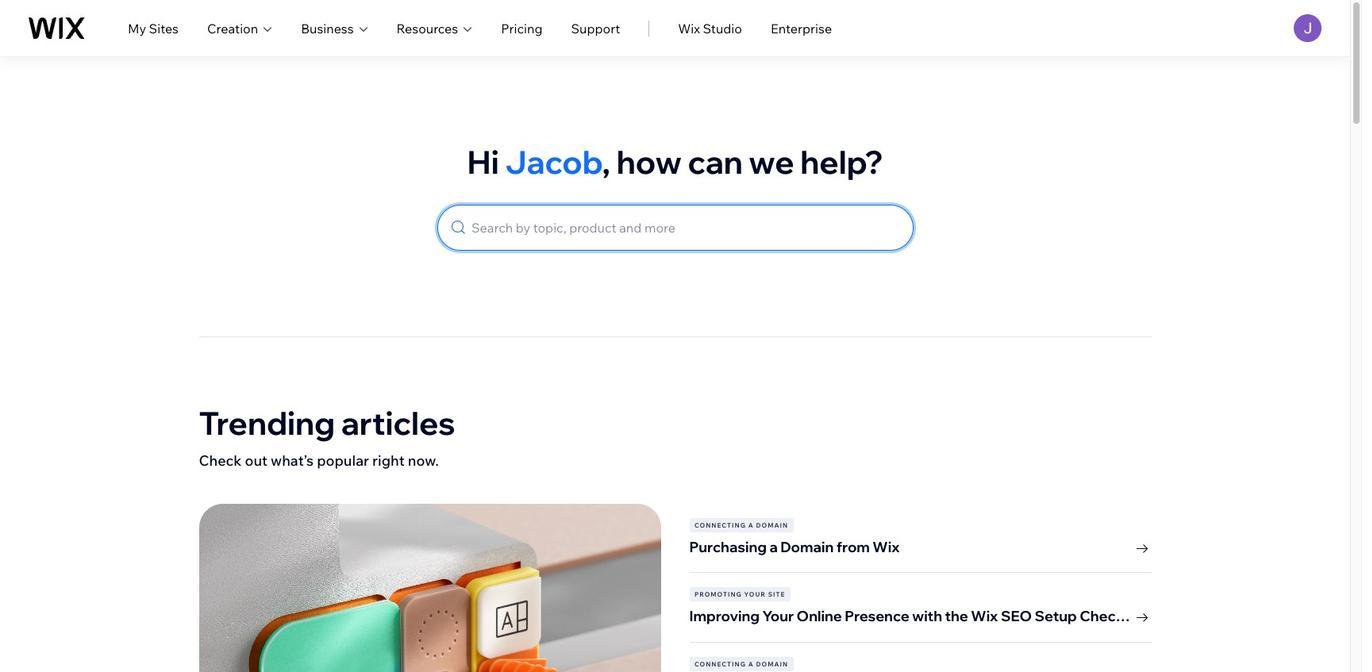 Task type: vqa. For each thing, say whether or not it's contained in the screenshot.
a related to 1st Connecting a domain link from the top
yes



Task type: locate. For each thing, give the bounding box(es) containing it.
1 vertical spatial domain
[[756, 660, 789, 668]]

1 vertical spatial connecting
[[695, 660, 746, 668]]

1 horizontal spatial wix
[[873, 538, 900, 557]]

a
[[749, 522, 754, 530], [770, 538, 778, 557], [749, 660, 754, 668]]

pricing link
[[501, 19, 543, 38]]

connecting a domain
[[695, 522, 789, 530], [695, 660, 789, 668]]

seo
[[1001, 608, 1032, 626]]

promoting your site
[[695, 591, 786, 599]]

0 vertical spatial connecting a domain link
[[690, 518, 1152, 533]]

creation
[[207, 20, 258, 36]]

site
[[768, 591, 786, 599]]

domain down your
[[756, 660, 789, 668]]

connecting down the 'improving'
[[695, 660, 746, 668]]

resources button
[[397, 19, 473, 38]]

0 vertical spatial domain
[[756, 522, 789, 530]]

your
[[744, 591, 766, 599]]

a up purchasing
[[749, 522, 754, 530]]

improving your online presence with the wix seo setup checklist
[[690, 608, 1146, 626]]

connecting a domain down the 'improving'
[[695, 660, 789, 668]]

connecting a domain link up promoting your site link
[[690, 518, 1152, 533]]

1 vertical spatial a
[[770, 538, 778, 557]]

we
[[749, 142, 794, 182]]

support
[[571, 20, 620, 36]]

3d buttons with pictures of letters and icons, in a variety of colors and textures. image
[[199, 504, 661, 673]]

help?
[[801, 142, 883, 182]]

creation button
[[207, 19, 272, 38]]

2 horizontal spatial wix
[[971, 608, 998, 626]]

purchasing
[[690, 538, 767, 557]]

wix
[[678, 20, 700, 36], [873, 538, 900, 557], [971, 608, 998, 626]]

resources
[[397, 20, 458, 36]]

hi
[[467, 142, 499, 182]]

2 domain from the top
[[756, 660, 789, 668]]

with
[[913, 608, 942, 626]]

my
[[128, 20, 146, 36]]

enterprise
[[771, 20, 832, 36]]

promoting your site link
[[690, 588, 1152, 602]]

1 vertical spatial connecting a domain
[[695, 660, 789, 668]]

Search by topic, product and more field
[[468, 206, 901, 250]]

a down the 'improving'
[[749, 660, 754, 668]]

wix left studio
[[678, 20, 700, 36]]

0 vertical spatial wix
[[678, 20, 700, 36]]

connecting for 1st connecting a domain link from the bottom
[[695, 660, 746, 668]]

the
[[945, 608, 969, 626]]

2 connecting from the top
[[695, 660, 746, 668]]

trending articles
[[199, 403, 455, 443]]

wix studio
[[678, 20, 742, 36]]

connecting for second connecting a domain link from the bottom
[[695, 522, 746, 530]]

1 connecting a domain from the top
[[695, 522, 789, 530]]

connecting a domain link down the improving your online presence with the wix seo setup checklist
[[690, 657, 1152, 672]]

0 vertical spatial connecting a domain
[[695, 522, 789, 530]]

2 vertical spatial wix
[[971, 608, 998, 626]]

0 vertical spatial connecting
[[695, 522, 746, 530]]

pricing
[[501, 20, 543, 36]]

sites
[[149, 20, 179, 36]]

support link
[[571, 19, 620, 38]]

a left domain
[[770, 538, 778, 557]]

connecting a domain link
[[690, 518, 1152, 533], [690, 657, 1152, 672]]

1 vertical spatial connecting a domain link
[[690, 657, 1152, 672]]

1 connecting from the top
[[695, 522, 746, 530]]

my sites
[[128, 20, 179, 36]]

connecting
[[695, 522, 746, 530], [695, 660, 746, 668]]

domain
[[756, 522, 789, 530], [756, 660, 789, 668]]

wix right the
[[971, 608, 998, 626]]

check
[[199, 452, 242, 470]]

0 horizontal spatial wix
[[678, 20, 700, 36]]

domain up purchasing a domain from wix
[[756, 522, 789, 530]]

connecting a domain up purchasing
[[695, 522, 789, 530]]

2 connecting a domain from the top
[[695, 660, 789, 668]]

check out what's popular right now.
[[199, 452, 439, 470]]

wix right from
[[873, 538, 900, 557]]

connecting up purchasing
[[695, 522, 746, 530]]



Task type: describe. For each thing, give the bounding box(es) containing it.
online
[[797, 608, 842, 626]]

business button
[[301, 19, 368, 38]]

from
[[837, 538, 870, 557]]

presence
[[845, 608, 910, 626]]

,
[[602, 142, 611, 182]]

domain
[[781, 538, 834, 557]]

right
[[372, 452, 405, 470]]

hi jacob , how can we help?
[[467, 142, 883, 182]]

promoting
[[695, 591, 742, 599]]

2 vertical spatial a
[[749, 660, 754, 668]]

connecting a domain for second connecting a domain link from the bottom
[[695, 522, 789, 530]]

enterprise link
[[771, 19, 832, 38]]

improving your online presence with the wix seo setup checklist link
[[690, 602, 1152, 628]]

profile image image
[[1294, 14, 1322, 42]]

out
[[245, 452, 268, 470]]

jacob
[[505, 142, 602, 182]]

what's
[[271, 452, 314, 470]]

improving
[[690, 608, 760, 626]]

setup
[[1035, 608, 1077, 626]]

now.
[[408, 452, 439, 470]]

connecting a domain for 1st connecting a domain link from the bottom
[[695, 660, 789, 668]]

popular
[[317, 452, 369, 470]]

wix studio link
[[678, 19, 742, 38]]

2 connecting a domain link from the top
[[690, 657, 1152, 672]]

0 vertical spatial a
[[749, 522, 754, 530]]

your
[[763, 608, 794, 626]]

a inside purchasing a domain from wix link
[[770, 538, 778, 557]]

my sites link
[[128, 19, 179, 38]]

checklist
[[1080, 608, 1146, 626]]

1 domain from the top
[[756, 522, 789, 530]]

1 vertical spatial wix
[[873, 538, 900, 557]]

articles
[[341, 403, 455, 443]]

trending
[[199, 403, 335, 443]]

purchasing a domain from wix link
[[690, 533, 1152, 558]]

how
[[617, 142, 682, 182]]

purchasing a domain from wix
[[690, 538, 900, 557]]

business
[[301, 20, 354, 36]]

studio
[[703, 20, 742, 36]]

can
[[688, 142, 743, 182]]

1 connecting a domain link from the top
[[690, 518, 1152, 533]]



